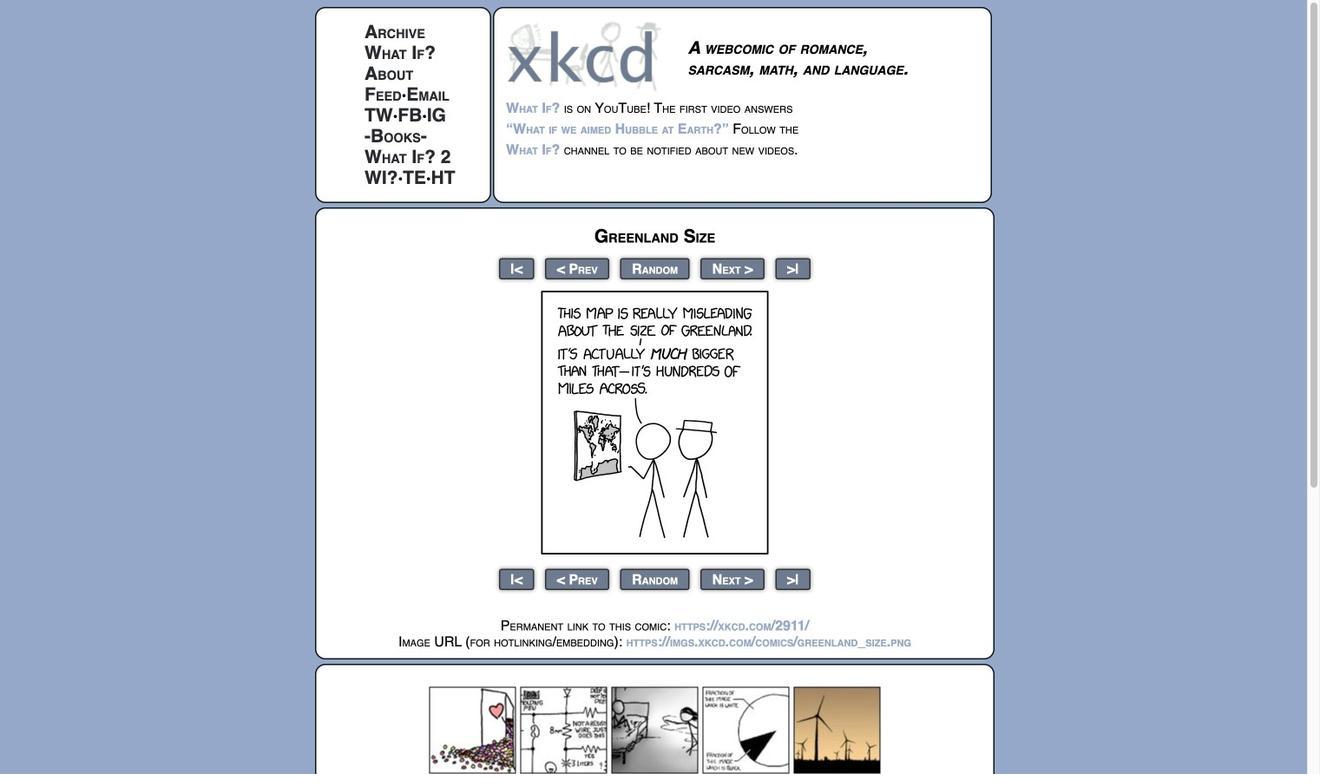 Task type: describe. For each thing, give the bounding box(es) containing it.
xkcd.com logo image
[[506, 20, 667, 92]]



Task type: locate. For each thing, give the bounding box(es) containing it.
selected comics image
[[429, 687, 881, 774]]

greenland size image
[[541, 291, 769, 555]]



Task type: vqa. For each thing, say whether or not it's contained in the screenshot.
xkcd.com logo
yes



